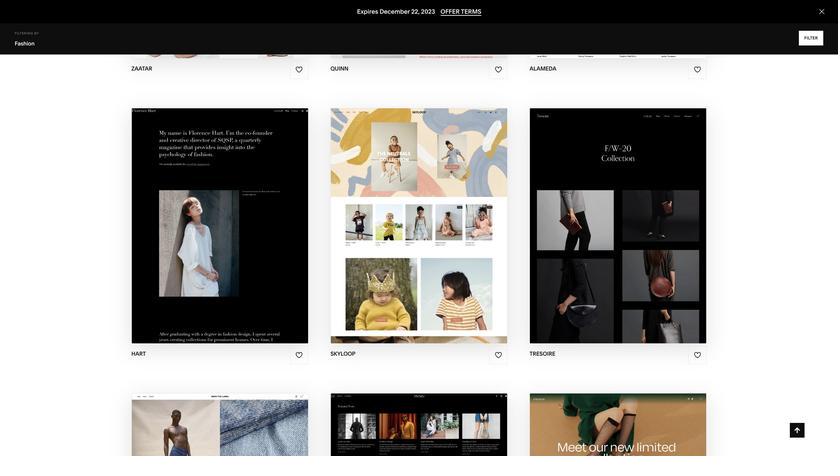 Task type: locate. For each thing, give the bounding box(es) containing it.
quinn image
[[331, 0, 507, 58]]

start up preview tresoire
[[579, 213, 599, 221]]

1 preview from the left
[[196, 226, 225, 234]]

with up preview tresoire
[[601, 213, 618, 221]]

preview tresoire link
[[587, 221, 650, 239]]

start inside button
[[579, 213, 599, 221]]

with for skyloop
[[402, 213, 419, 221]]

hart
[[228, 213, 246, 221], [227, 226, 244, 234], [131, 351, 146, 357]]

2 horizontal spatial start
[[579, 213, 599, 221]]

add quinn to your favorites list image
[[495, 66, 502, 73]]

filtering
[[15, 31, 33, 35]]

add tresoire to your favorites list image
[[694, 352, 701, 359]]

1 horizontal spatial start
[[380, 213, 400, 221]]

alameda image
[[530, 0, 707, 58]]

offer terms link
[[441, 8, 481, 16]]

tresoire
[[619, 213, 651, 221], [618, 226, 650, 234], [530, 351, 556, 357]]

2 preview from the left
[[388, 226, 418, 234]]

start with tresoire
[[579, 213, 651, 221]]

mérida image
[[331, 394, 507, 457]]

1 with from the left
[[209, 213, 226, 221]]

start up preview hart
[[187, 213, 208, 221]]

filter
[[805, 35, 818, 40]]

0 vertical spatial hart
[[228, 213, 246, 221]]

preview down start with hart
[[196, 226, 225, 234]]

fashion
[[15, 40, 35, 47]]

preview skyloop
[[388, 226, 450, 234]]

with
[[209, 213, 226, 221], [402, 213, 419, 221], [601, 213, 618, 221]]

0 vertical spatial skyloop
[[420, 213, 451, 221]]

with inside button
[[601, 213, 618, 221]]

start with tresoire button
[[579, 208, 658, 226]]

0 horizontal spatial with
[[209, 213, 226, 221]]

2 start from the left
[[380, 213, 400, 221]]

preview for preview hart
[[196, 226, 225, 234]]

1 horizontal spatial preview
[[388, 226, 418, 234]]

2 with from the left
[[402, 213, 419, 221]]

3 with from the left
[[601, 213, 618, 221]]

start with skyloop
[[380, 213, 451, 221]]

1 horizontal spatial with
[[402, 213, 419, 221]]

expires
[[357, 8, 378, 15]]

start up preview skyloop
[[380, 213, 400, 221]]

1 start from the left
[[187, 213, 208, 221]]

alameda
[[530, 65, 557, 72]]

by
[[34, 31, 39, 35]]

0 horizontal spatial preview
[[196, 226, 225, 234]]

start
[[187, 213, 208, 221], [380, 213, 400, 221], [579, 213, 599, 221]]

terms
[[461, 8, 481, 15]]

start for preview skyloop
[[380, 213, 400, 221]]

with up preview hart
[[209, 213, 226, 221]]

with up preview skyloop
[[402, 213, 419, 221]]

3 start from the left
[[579, 213, 599, 221]]

add zaatar to your favorites list image
[[296, 66, 303, 73]]

2 vertical spatial hart
[[131, 351, 146, 357]]

preview down 'start with tresoire'
[[587, 226, 616, 234]]

expires december 22, 2023
[[357, 8, 435, 15]]

3 preview from the left
[[587, 226, 616, 234]]

2023
[[421, 8, 435, 15]]

2 horizontal spatial with
[[601, 213, 618, 221]]

2 horizontal spatial preview
[[587, 226, 616, 234]]

0 vertical spatial tresoire
[[619, 213, 651, 221]]

preview down the start with skyloop
[[388, 226, 418, 234]]

preview
[[196, 226, 225, 234], [388, 226, 418, 234], [587, 226, 616, 234]]

skyloop
[[420, 213, 451, 221], [419, 226, 450, 234], [331, 351, 356, 357]]

0 horizontal spatial start
[[187, 213, 208, 221]]

filtering by
[[15, 31, 39, 35]]

skyloop image
[[331, 108, 507, 344]]



Task type: vqa. For each thing, say whether or not it's contained in the screenshot.
start with hart
yes



Task type: describe. For each thing, give the bounding box(es) containing it.
offer terms
[[441, 8, 481, 15]]

add skyloop to your favorites list image
[[495, 352, 502, 359]]

start with hart
[[187, 213, 246, 221]]

preview hart
[[196, 226, 244, 234]]

start for preview tresoire
[[579, 213, 599, 221]]

1 vertical spatial skyloop
[[419, 226, 450, 234]]

2 vertical spatial tresoire
[[530, 351, 556, 357]]

1 vertical spatial hart
[[227, 226, 244, 234]]

offer
[[441, 8, 460, 15]]

preview tresoire
[[587, 226, 650, 234]]

back to top image
[[794, 427, 801, 434]]

start with skyloop button
[[380, 208, 458, 226]]

with for tresoire
[[601, 213, 618, 221]]

zaatar
[[131, 65, 152, 72]]

tresoire image
[[530, 108, 707, 344]]

start for preview hart
[[187, 213, 208, 221]]

skyloop inside button
[[420, 213, 451, 221]]

add hart to your favorites list image
[[296, 352, 303, 359]]

preview skyloop link
[[388, 221, 450, 239]]

1 vertical spatial tresoire
[[618, 226, 650, 234]]

start with hart button
[[187, 208, 253, 226]]

add alameda to your favorites list image
[[694, 66, 701, 73]]

preview for preview tresoire
[[587, 226, 616, 234]]

hart inside button
[[228, 213, 246, 221]]

22,
[[411, 8, 420, 15]]

preview hart link
[[196, 221, 244, 239]]

2 vertical spatial skyloop
[[331, 351, 356, 357]]

quinn
[[331, 65, 349, 72]]

filter button
[[799, 31, 824, 46]]

tresoire inside button
[[619, 213, 651, 221]]

december
[[380, 8, 410, 15]]

hart image
[[132, 108, 308, 344]]

with for hart
[[209, 213, 226, 221]]

zaatar image
[[132, 0, 308, 58]]

preview for preview skyloop
[[388, 226, 418, 234]]

mariana image
[[530, 394, 707, 457]]

seen image
[[132, 394, 308, 457]]



